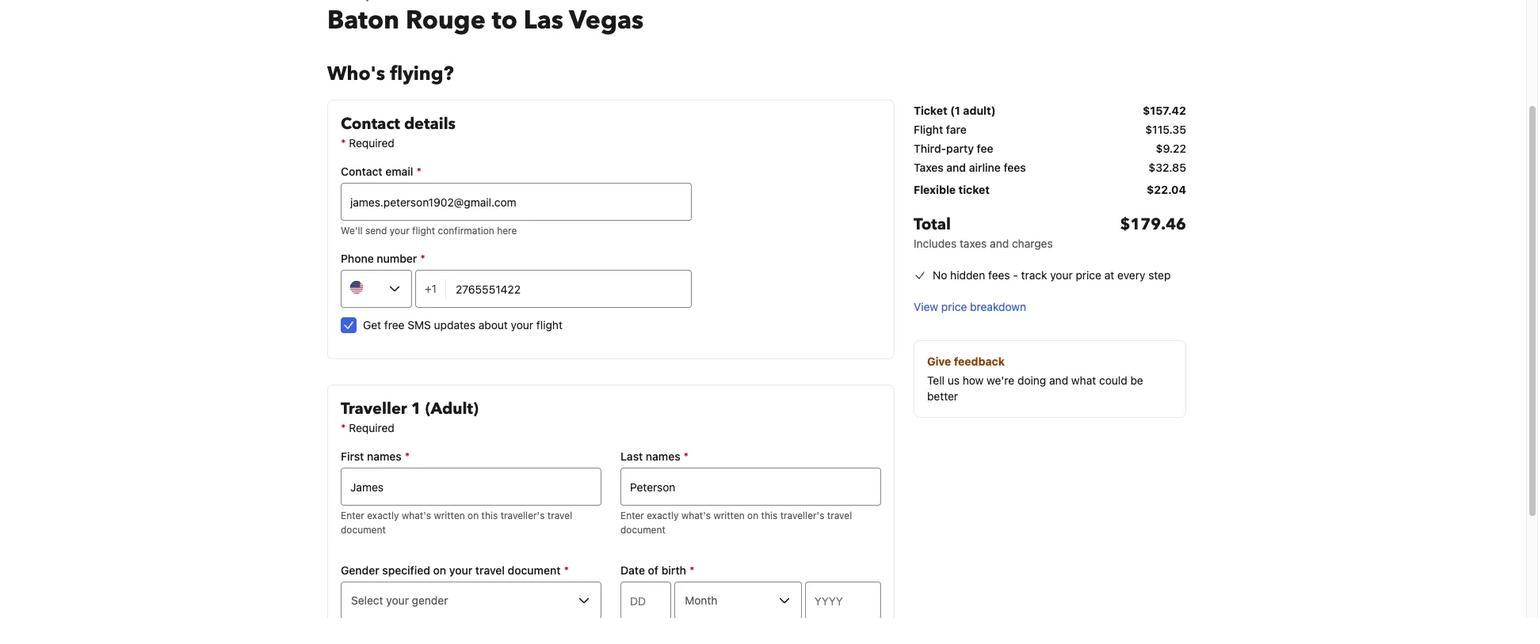 Task type: locate. For each thing, give the bounding box(es) containing it.
ticket
[[914, 104, 948, 117]]

1 what's from the left
[[402, 510, 431, 522]]

1 required from the top
[[349, 136, 395, 150]]

enter exactly what's written on this traveller's travel document alert for first names *
[[341, 510, 602, 538]]

flight down phone number phone field
[[536, 319, 563, 332]]

1 this from the left
[[482, 510, 498, 522]]

None field
[[341, 468, 602, 506], [621, 468, 881, 506], [341, 468, 602, 506], [621, 468, 881, 506]]

row
[[914, 100, 1186, 122], [914, 122, 1186, 141], [914, 141, 1186, 160], [914, 160, 1186, 179], [914, 179, 1186, 201], [914, 201, 1186, 258]]

2 enter exactly what's written on this traveller's travel document from the left
[[621, 510, 852, 537]]

0 horizontal spatial travel
[[475, 564, 505, 578]]

and
[[947, 161, 966, 174], [990, 237, 1009, 250], [1049, 374, 1068, 388]]

1 vertical spatial flight
[[536, 319, 563, 332]]

0 horizontal spatial enter
[[341, 510, 364, 522]]

your
[[390, 225, 410, 237], [1050, 269, 1073, 282], [511, 319, 533, 332], [449, 564, 473, 578]]

required inside traveller 1 (adult) required
[[349, 422, 395, 435]]

and left what
[[1049, 374, 1068, 388]]

1 contact from the top
[[341, 113, 400, 135]]

on
[[468, 510, 479, 522], [747, 510, 759, 522], [433, 564, 446, 578]]

enter
[[341, 510, 364, 522], [621, 510, 644, 522]]

contact up contact email *
[[341, 113, 400, 135]]

your inside we'll send your flight confirmation here alert
[[390, 225, 410, 237]]

updates
[[434, 319, 475, 332]]

flight
[[412, 225, 435, 237], [536, 319, 563, 332]]

1 horizontal spatial travel
[[547, 510, 572, 522]]

* right email
[[416, 165, 422, 178]]

enter exactly what's written on this traveller's travel document
[[341, 510, 572, 537], [621, 510, 852, 537]]

document for last
[[621, 525, 666, 537]]

0 horizontal spatial document
[[341, 525, 386, 537]]

and inside "total includes taxes and charges"
[[990, 237, 1009, 250]]

6 row from the top
[[914, 201, 1186, 258]]

1 vertical spatial contact
[[341, 165, 382, 178]]

row containing flight fare
[[914, 122, 1186, 141]]

2 horizontal spatial on
[[747, 510, 759, 522]]

0 horizontal spatial price
[[941, 300, 967, 314]]

0 horizontal spatial enter exactly what's written on this traveller's travel document
[[341, 510, 572, 537]]

1 horizontal spatial written
[[714, 510, 745, 522]]

names right first
[[367, 450, 402, 464]]

0 vertical spatial fees
[[1004, 161, 1026, 174]]

None email field
[[341, 183, 692, 221]]

ticket (1 adult) cell
[[914, 103, 996, 119]]

4 row from the top
[[914, 160, 1186, 179]]

price inside the view price breakdown element
[[941, 300, 967, 314]]

we're
[[987, 374, 1015, 388]]

0 vertical spatial price
[[1076, 269, 1102, 282]]

enter for last
[[621, 510, 644, 522]]

$157.42 cell
[[1143, 103, 1186, 119]]

* left date
[[564, 564, 569, 578]]

airline
[[969, 161, 1001, 174]]

gender specified on your travel document *
[[341, 564, 569, 578]]

0 horizontal spatial traveller's
[[501, 510, 545, 522]]

taxes and airline fees cell
[[914, 160, 1026, 176]]

your right track
[[1050, 269, 1073, 282]]

names
[[367, 450, 402, 464], [646, 450, 680, 464]]

table
[[914, 100, 1186, 258]]

price right view
[[941, 300, 967, 314]]

1 vertical spatial price
[[941, 300, 967, 314]]

contact inside "contact details required"
[[341, 113, 400, 135]]

* for first names *
[[405, 450, 410, 464]]

required down traveller
[[349, 422, 395, 435]]

5 row from the top
[[914, 179, 1186, 201]]

contact left email
[[341, 165, 382, 178]]

2 vertical spatial and
[[1049, 374, 1068, 388]]

enter up date
[[621, 510, 644, 522]]

document for first
[[341, 525, 386, 537]]

0 horizontal spatial enter exactly what's written on this traveller's travel document alert
[[341, 510, 602, 538]]

1 enter exactly what's written on this traveller's travel document alert from the left
[[341, 510, 602, 538]]

price left at
[[1076, 269, 1102, 282]]

total includes taxes and charges
[[914, 214, 1053, 250]]

total cell
[[914, 214, 1053, 252]]

1 vertical spatial required
[[349, 422, 395, 435]]

we'll
[[341, 225, 363, 237]]

1 enter from the left
[[341, 510, 364, 522]]

contact for contact details
[[341, 113, 400, 135]]

step
[[1149, 269, 1171, 282]]

1 horizontal spatial exactly
[[647, 510, 679, 522]]

*
[[416, 165, 422, 178], [420, 252, 425, 265], [405, 450, 410, 464], [684, 450, 689, 464], [564, 564, 569, 578], [689, 564, 695, 578]]

contact for contact email
[[341, 165, 382, 178]]

2 enter exactly what's written on this traveller's travel document alert from the left
[[621, 510, 881, 538]]

2 what's from the left
[[681, 510, 711, 522]]

what's
[[402, 510, 431, 522], [681, 510, 711, 522]]

your right about
[[511, 319, 533, 332]]

names right last
[[646, 450, 680, 464]]

0 horizontal spatial and
[[947, 161, 966, 174]]

traveller 1 (adult) required
[[341, 399, 479, 435]]

1 row from the top
[[914, 100, 1186, 122]]

travel for first names *
[[547, 510, 572, 522]]

fee
[[977, 142, 993, 155]]

Enter your birth year, using four digits telephone field
[[805, 582, 881, 619]]

written
[[434, 510, 465, 522], [714, 510, 745, 522]]

2 written from the left
[[714, 510, 745, 522]]

2 enter from the left
[[621, 510, 644, 522]]

enter up gender
[[341, 510, 364, 522]]

at
[[1105, 269, 1114, 282]]

baton
[[327, 3, 399, 38]]

* down traveller 1 (adult) required
[[405, 450, 410, 464]]

travel
[[547, 510, 572, 522], [827, 510, 852, 522], [475, 564, 505, 578]]

exactly up gender
[[367, 510, 399, 522]]

0 horizontal spatial what's
[[402, 510, 431, 522]]

ticket (1 adult)
[[914, 104, 996, 117]]

enter exactly what's written on this traveller's travel document up birth
[[621, 510, 852, 537]]

1 horizontal spatial and
[[990, 237, 1009, 250]]

1 vertical spatial and
[[990, 237, 1009, 250]]

what's up birth
[[681, 510, 711, 522]]

free
[[384, 319, 405, 332]]

flight up number
[[412, 225, 435, 237]]

0 horizontal spatial names
[[367, 450, 402, 464]]

enter exactly what's written on this traveller's travel document for first names *
[[341, 510, 572, 537]]

exactly
[[367, 510, 399, 522], [647, 510, 679, 522]]

fees
[[1004, 161, 1026, 174], [988, 269, 1010, 282]]

2 this from the left
[[761, 510, 778, 522]]

1 horizontal spatial what's
[[681, 510, 711, 522]]

on for first names *
[[468, 510, 479, 522]]

fees right airline
[[1004, 161, 1026, 174]]

give
[[927, 355, 951, 369]]

2 horizontal spatial and
[[1049, 374, 1068, 388]]

1 traveller's from the left
[[501, 510, 545, 522]]

2 traveller's from the left
[[780, 510, 825, 522]]

+1
[[425, 282, 437, 296]]

2 row from the top
[[914, 122, 1186, 141]]

doing
[[1018, 374, 1046, 388]]

0 horizontal spatial exactly
[[367, 510, 399, 522]]

document
[[341, 525, 386, 537], [621, 525, 666, 537], [508, 564, 561, 578]]

2 names from the left
[[646, 450, 680, 464]]

row containing ticket (1 adult)
[[914, 100, 1186, 122]]

flexible ticket
[[914, 183, 990, 197]]

1 horizontal spatial enter exactly what's written on this traveller's travel document alert
[[621, 510, 881, 538]]

2 exactly from the left
[[647, 510, 679, 522]]

1 written from the left
[[434, 510, 465, 522]]

give feedback tell us how we're doing and what could be better
[[927, 355, 1143, 403]]

fees left -
[[988, 269, 1010, 282]]

and down third-party fee cell
[[947, 161, 966, 174]]

* right birth
[[689, 564, 695, 578]]

2 horizontal spatial document
[[621, 525, 666, 537]]

0 horizontal spatial this
[[482, 510, 498, 522]]

fees inside taxes and airline fees 'cell'
[[1004, 161, 1026, 174]]

$32.85
[[1149, 161, 1186, 174]]

adult)
[[963, 104, 996, 117]]

0 vertical spatial contact
[[341, 113, 400, 135]]

sms
[[408, 319, 431, 332]]

email
[[385, 165, 413, 178]]

on for last names *
[[747, 510, 759, 522]]

1 enter exactly what's written on this traveller's travel document from the left
[[341, 510, 572, 537]]

1 horizontal spatial names
[[646, 450, 680, 464]]

we'll send your flight confirmation here
[[341, 225, 517, 237]]

exactly up date of birth *
[[647, 510, 679, 522]]

0 vertical spatial and
[[947, 161, 966, 174]]

2 required from the top
[[349, 422, 395, 435]]

2 horizontal spatial travel
[[827, 510, 852, 522]]

$9.22
[[1156, 142, 1186, 155]]

contact details required
[[341, 113, 456, 150]]

baton rouge to las vegas
[[327, 3, 644, 38]]

flight
[[914, 123, 943, 136]]

third-
[[914, 142, 946, 155]]

contact email *
[[341, 165, 422, 178]]

enter exactly what's written on this traveller's travel document alert
[[341, 510, 602, 538], [621, 510, 881, 538]]

0 vertical spatial required
[[349, 136, 395, 150]]

names for first names
[[367, 450, 402, 464]]

1 exactly from the left
[[367, 510, 399, 522]]

enter for first
[[341, 510, 364, 522]]

and right taxes
[[990, 237, 1009, 250]]

of
[[648, 564, 659, 578]]

1 horizontal spatial on
[[468, 510, 479, 522]]

0 horizontal spatial written
[[434, 510, 465, 522]]

taxes
[[960, 237, 987, 250]]

flight fare cell
[[914, 122, 967, 138]]

1 horizontal spatial this
[[761, 510, 778, 522]]

1 horizontal spatial enter exactly what's written on this traveller's travel document
[[621, 510, 852, 537]]

1 names from the left
[[367, 450, 402, 464]]

what's up specified
[[402, 510, 431, 522]]

1 horizontal spatial traveller's
[[780, 510, 825, 522]]

$179.46
[[1120, 214, 1186, 235]]

send
[[365, 225, 387, 237]]

traveller's
[[501, 510, 545, 522], [780, 510, 825, 522]]

0 horizontal spatial flight
[[412, 225, 435, 237]]

flexible ticket cell
[[914, 182, 990, 198]]

date
[[621, 564, 645, 578]]

last
[[621, 450, 643, 464]]

what's for last names *
[[681, 510, 711, 522]]

* right number
[[420, 252, 425, 265]]

your right send
[[390, 225, 410, 237]]

(1
[[950, 104, 960, 117]]

flight fare
[[914, 123, 967, 136]]

3 row from the top
[[914, 141, 1186, 160]]

could
[[1099, 374, 1127, 388]]

2 contact from the top
[[341, 165, 382, 178]]

1 horizontal spatial price
[[1076, 269, 1102, 282]]

charges
[[1012, 237, 1053, 250]]

* right last
[[684, 450, 689, 464]]

0 vertical spatial flight
[[412, 225, 435, 237]]

1 horizontal spatial enter
[[621, 510, 644, 522]]

enter exactly what's written on this traveller's travel document up gender specified on your travel document *
[[341, 510, 572, 537]]

required up contact email *
[[349, 136, 395, 150]]

price
[[1076, 269, 1102, 282], [941, 300, 967, 314]]



Task type: vqa. For each thing, say whether or not it's contained in the screenshot.
Extra fee to the top
no



Task type: describe. For each thing, give the bounding box(es) containing it.
exactly for last names
[[647, 510, 679, 522]]

get
[[363, 319, 381, 332]]

1 vertical spatial fees
[[988, 269, 1010, 282]]

$22.04 cell
[[1147, 182, 1186, 198]]

who's
[[327, 61, 385, 87]]

1
[[411, 399, 421, 420]]

1 horizontal spatial document
[[508, 564, 561, 578]]

* for last names *
[[684, 450, 689, 464]]

gender
[[341, 564, 379, 578]]

this for first names *
[[482, 510, 498, 522]]

get free sms updates about your flight
[[363, 319, 563, 332]]

flying?
[[390, 61, 454, 87]]

enter exactly what's written on this traveller's travel document for last names *
[[621, 510, 852, 537]]

1 horizontal spatial flight
[[536, 319, 563, 332]]

flexible
[[914, 183, 956, 197]]

party
[[946, 142, 974, 155]]

Enter your day of birth, using two digits telephone field
[[621, 582, 671, 619]]

first
[[341, 450, 364, 464]]

(adult)
[[425, 399, 479, 420]]

taxes and airline fees
[[914, 161, 1026, 174]]

view price breakdown element
[[914, 300, 1026, 315]]

breakdown
[[970, 300, 1026, 314]]

third-party fee
[[914, 142, 993, 155]]

us
[[948, 374, 960, 388]]

every
[[1117, 269, 1146, 282]]

ticket
[[959, 183, 990, 197]]

row containing taxes and airline fees
[[914, 160, 1186, 179]]

we'll send your flight confirmation here alert
[[341, 224, 692, 239]]

traveller
[[341, 399, 407, 420]]

birth
[[662, 564, 686, 578]]

taxes
[[914, 161, 944, 174]]

names for last names
[[646, 450, 680, 464]]

view price breakdown link
[[914, 300, 1026, 315]]

this for last names *
[[761, 510, 778, 522]]

* for phone number *
[[420, 252, 425, 265]]

last names *
[[621, 450, 689, 464]]

exactly for first names
[[367, 510, 399, 522]]

written for last names *
[[714, 510, 745, 522]]

feedback
[[954, 355, 1005, 369]]

no
[[933, 269, 947, 282]]

table containing total
[[914, 100, 1186, 258]]

enter exactly what's written on this traveller's travel document alert for last names *
[[621, 510, 881, 538]]

your right specified
[[449, 564, 473, 578]]

what's for first names *
[[402, 510, 431, 522]]

be
[[1130, 374, 1143, 388]]

0 horizontal spatial on
[[433, 564, 446, 578]]

view price breakdown
[[914, 300, 1026, 314]]

-
[[1013, 269, 1018, 282]]

no hidden fees - track your price at every step
[[933, 269, 1171, 282]]

what
[[1071, 374, 1096, 388]]

confirmation
[[438, 225, 494, 237]]

includes
[[914, 237, 957, 250]]

fare
[[946, 123, 967, 136]]

$115.35 cell
[[1145, 122, 1186, 138]]

view
[[914, 300, 938, 314]]

third-party fee cell
[[914, 141, 993, 157]]

written for first names *
[[434, 510, 465, 522]]

total
[[914, 214, 951, 235]]

$9.22 cell
[[1156, 141, 1186, 157]]

$157.42
[[1143, 104, 1186, 117]]

date of birth *
[[621, 564, 695, 578]]

better
[[927, 390, 958, 403]]

number
[[377, 252, 417, 265]]

who's flying?
[[327, 61, 454, 87]]

row containing third-party fee
[[914, 141, 1186, 160]]

las
[[524, 3, 563, 38]]

details
[[404, 113, 456, 135]]

phone number *
[[341, 252, 425, 265]]

travel for last names *
[[827, 510, 852, 522]]

and inside give feedback tell us how we're doing and what could be better
[[1049, 374, 1068, 388]]

about
[[478, 319, 508, 332]]

rouge
[[406, 3, 486, 38]]

* for contact email *
[[416, 165, 422, 178]]

hidden
[[950, 269, 985, 282]]

flight inside alert
[[412, 225, 435, 237]]

$115.35
[[1145, 123, 1186, 136]]

Phone number telephone field
[[446, 270, 692, 308]]

track
[[1021, 269, 1047, 282]]

to
[[492, 3, 517, 38]]

$179.46 cell
[[1120, 214, 1186, 252]]

required inside "contact details required"
[[349, 136, 395, 150]]

vegas
[[569, 3, 644, 38]]

traveller's for last names *
[[780, 510, 825, 522]]

how
[[963, 374, 984, 388]]

here
[[497, 225, 517, 237]]

phone
[[341, 252, 374, 265]]

traveller's for first names *
[[501, 510, 545, 522]]

row containing flexible ticket
[[914, 179, 1186, 201]]

specified
[[382, 564, 430, 578]]

and inside taxes and airline fees 'cell'
[[947, 161, 966, 174]]

tell
[[927, 374, 945, 388]]

row containing total
[[914, 201, 1186, 258]]

$32.85 cell
[[1149, 160, 1186, 176]]

$22.04
[[1147, 183, 1186, 197]]

first names *
[[341, 450, 410, 464]]



